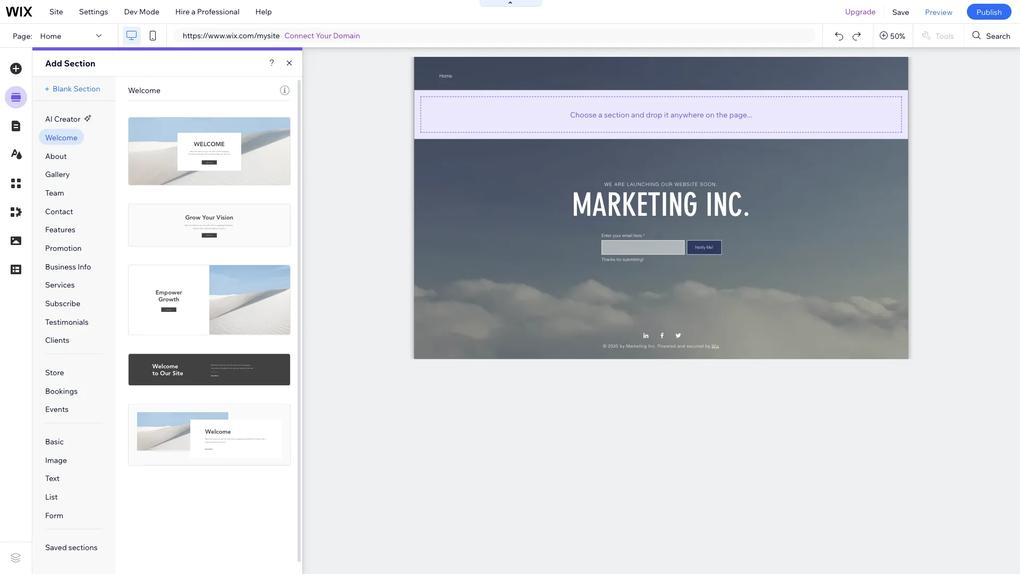 Task type: vqa. For each thing, say whether or not it's contained in the screenshot.
& within the Wix Forms & Payments Get info, subscribers and payments with Forms.
no



Task type: locate. For each thing, give the bounding box(es) containing it.
save button
[[885, 0, 918, 23]]

a right the hire
[[192, 7, 196, 16]]

1 horizontal spatial welcome
[[128, 86, 161, 95]]

dev mode
[[124, 7, 160, 16]]

a for section
[[599, 110, 603, 119]]

anywhere
[[671, 110, 705, 119]]

image
[[45, 455, 67, 465]]

section
[[605, 110, 630, 119]]

home
[[40, 31, 61, 40]]

on
[[706, 110, 715, 119]]

search
[[987, 31, 1011, 40]]

0 vertical spatial welcome
[[128, 86, 161, 95]]

1 vertical spatial a
[[599, 110, 603, 119]]

business
[[45, 262, 76, 271]]

section for blank section
[[74, 84, 100, 93]]

a for professional
[[192, 7, 196, 16]]

tools
[[936, 31, 955, 40]]

settings
[[79, 7, 108, 16]]

section
[[64, 58, 96, 69], [74, 84, 100, 93]]

services
[[45, 280, 75, 289]]

choose a section and drop it anywhere on the page...
[[571, 110, 753, 119]]

1 horizontal spatial a
[[599, 110, 603, 119]]

upgrade
[[846, 7, 876, 16]]

site
[[49, 7, 63, 16]]

a
[[192, 7, 196, 16], [599, 110, 603, 119]]

welcome
[[128, 86, 161, 95], [45, 133, 78, 142]]

team
[[45, 188, 64, 197]]

section up blank section
[[64, 58, 96, 69]]

mode
[[139, 7, 160, 16]]

preview button
[[918, 0, 961, 23]]

the
[[717, 110, 728, 119]]

0 vertical spatial a
[[192, 7, 196, 16]]

events
[[45, 405, 69, 414]]

testimonials
[[45, 317, 89, 326]]

gallery
[[45, 170, 70, 179]]

1 vertical spatial section
[[74, 84, 100, 93]]

0 vertical spatial section
[[64, 58, 96, 69]]

0 horizontal spatial welcome
[[45, 133, 78, 142]]

add
[[45, 58, 62, 69]]

add section
[[45, 58, 96, 69]]

a left section
[[599, 110, 603, 119]]

0 horizontal spatial a
[[192, 7, 196, 16]]

domain
[[333, 31, 360, 40]]

hire a professional
[[175, 7, 240, 16]]

1 vertical spatial welcome
[[45, 133, 78, 142]]

basic
[[45, 437, 64, 446]]

store
[[45, 368, 64, 377]]

ai
[[45, 114, 53, 124]]

business info
[[45, 262, 91, 271]]

your
[[316, 31, 332, 40]]

preview
[[926, 7, 953, 16]]

contact
[[45, 206, 73, 216]]

about
[[45, 151, 67, 160]]

and
[[632, 110, 645, 119]]

blank
[[53, 84, 72, 93]]

section right blank
[[74, 84, 100, 93]]



Task type: describe. For each thing, give the bounding box(es) containing it.
50% button
[[874, 24, 913, 47]]

sections
[[68, 543, 98, 552]]

section for add section
[[64, 58, 96, 69]]

it
[[665, 110, 669, 119]]

promotion
[[45, 243, 82, 253]]

dev
[[124, 7, 138, 16]]

search button
[[965, 24, 1021, 47]]

https://www.wix.com/mysite
[[183, 31, 280, 40]]

saved sections
[[45, 543, 98, 552]]

connect
[[285, 31, 314, 40]]

publish button
[[968, 4, 1012, 20]]

help
[[256, 7, 272, 16]]

page...
[[730, 110, 753, 119]]

form
[[45, 511, 63, 520]]

bookings
[[45, 386, 78, 395]]

save
[[893, 7, 910, 16]]

features
[[45, 225, 75, 234]]

https://www.wix.com/mysite connect your domain
[[183, 31, 360, 40]]

creator
[[54, 114, 81, 124]]

list
[[45, 492, 58, 501]]

choose
[[571, 110, 597, 119]]

clients
[[45, 335, 69, 345]]

hire
[[175, 7, 190, 16]]

professional
[[197, 7, 240, 16]]

subscribe
[[45, 299, 80, 308]]

blank section
[[53, 84, 100, 93]]

info
[[78, 262, 91, 271]]

publish
[[977, 7, 1003, 16]]

saved
[[45, 543, 67, 552]]

text
[[45, 474, 60, 483]]

tools button
[[914, 24, 964, 47]]

50%
[[891, 31, 906, 40]]

ai creator
[[45, 114, 81, 124]]

drop
[[646, 110, 663, 119]]



